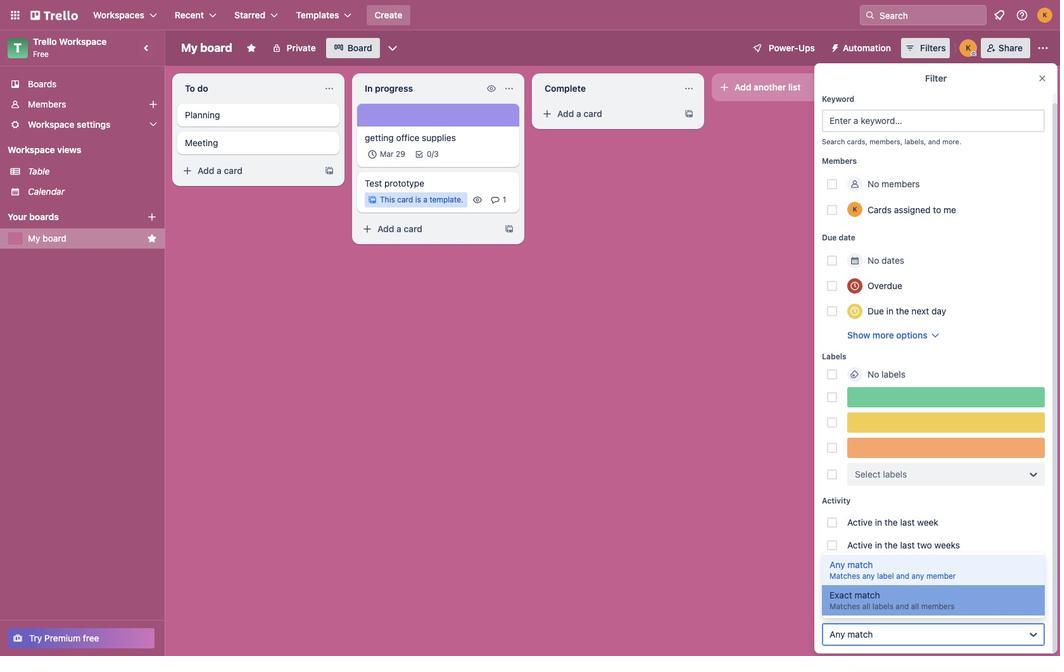 Task type: vqa. For each thing, say whether or not it's contained in the screenshot.
Highlights link at the top of page
no



Task type: describe. For each thing, give the bounding box(es) containing it.
in progress
[[365, 83, 413, 94]]

without
[[848, 586, 880, 597]]

add down meeting on the top left of the page
[[198, 165, 214, 176]]

last for four
[[901, 563, 915, 574]]

to
[[933, 204, 942, 215]]

ups
[[799, 42, 815, 53]]

match for exact match
[[855, 590, 880, 601]]

power-
[[769, 42, 799, 53]]

active in the last four weeks
[[848, 563, 962, 574]]

Mar 29 checkbox
[[365, 147, 409, 162]]

boards link
[[0, 74, 165, 94]]

list
[[789, 82, 801, 92]]

any for any match
[[830, 630, 845, 640]]

2 horizontal spatial add a card button
[[537, 104, 677, 124]]

labels inside exact match matches all labels and all members
[[873, 602, 894, 612]]

table link
[[28, 165, 157, 178]]

exact match matches all labels and all members
[[830, 590, 955, 612]]

0 vertical spatial add a card
[[557, 108, 602, 119]]

my inside board name text field
[[181, 41, 198, 54]]

add another list
[[735, 82, 801, 92]]

0 horizontal spatial four
[[917, 563, 934, 574]]

me
[[944, 204, 957, 215]]

add another list button
[[712, 73, 884, 101]]

meeting link
[[185, 137, 332, 150]]

show menu image
[[1037, 42, 1050, 54]]

weeks for active in the last four weeks
[[936, 563, 962, 574]]

exact
[[830, 590, 852, 601]]

premium
[[44, 633, 81, 644]]

to do
[[185, 83, 208, 94]]

members inside members link
[[28, 99, 66, 110]]

filter
[[925, 73, 947, 84]]

add a card for to do
[[198, 165, 243, 176]]

templates button
[[288, 5, 359, 25]]

matches for any
[[830, 572, 860, 582]]

this member is an admin of this board. image
[[971, 51, 977, 57]]

workspace settings button
[[0, 115, 165, 135]]

create from template… image for in progress
[[504, 224, 514, 234]]

search image
[[865, 10, 875, 20]]

try premium free button
[[8, 629, 155, 649]]

keyword
[[822, 94, 855, 104]]

in for active in the last four weeks
[[875, 563, 883, 574]]

due for due date
[[822, 233, 837, 243]]

in for active in the last two weeks
[[875, 540, 883, 551]]

0 vertical spatial and
[[928, 137, 941, 146]]

your boards with 1 items element
[[8, 210, 128, 225]]

free
[[83, 633, 99, 644]]

test prototype
[[365, 178, 425, 189]]

workspace views
[[8, 144, 81, 155]]

activity
[[822, 497, 851, 506]]

to
[[185, 83, 195, 94]]

mar
[[380, 150, 394, 159]]

card for add a card button related to in progress
[[404, 224, 422, 234]]

t link
[[8, 38, 28, 58]]

color: yellow, title: none element
[[848, 413, 1045, 433]]

active in the last week
[[848, 518, 939, 528]]

create
[[375, 10, 403, 20]]

starred button
[[227, 5, 286, 25]]

template.
[[430, 195, 463, 205]]

the for day
[[896, 306, 909, 317]]

getting office supplies link
[[365, 132, 512, 144]]

active for active in the last week
[[848, 518, 873, 528]]

primary element
[[0, 0, 1060, 30]]

workspace for settings
[[28, 119, 74, 130]]

options
[[897, 330, 928, 341]]

any for any match matches any label and any member
[[830, 560, 845, 571]]

labels for no labels
[[882, 369, 906, 380]]

card for add a card button for to do
[[224, 165, 243, 176]]

1 horizontal spatial members
[[822, 156, 857, 166]]

cards assigned to me
[[868, 204, 957, 215]]

last for two
[[901, 540, 915, 551]]

Search field
[[875, 6, 986, 25]]

0 horizontal spatial kendallparks02 (kendallparks02) image
[[848, 202, 863, 217]]

search cards, members, labels, and more.
[[822, 137, 962, 146]]

boards
[[29, 212, 59, 222]]

share
[[999, 42, 1023, 53]]

members inside exact match matches all labels and all members
[[922, 602, 955, 612]]

select
[[855, 469, 881, 480]]

color: green, title: none element
[[848, 388, 1045, 408]]

dates
[[882, 255, 905, 266]]

customize views image
[[386, 42, 399, 54]]

show more options button
[[848, 329, 941, 342]]

cards,
[[847, 137, 868, 146]]

filters
[[920, 42, 946, 53]]

show more options
[[848, 330, 928, 341]]

sm image
[[825, 38, 843, 56]]

in
[[365, 83, 373, 94]]

another
[[754, 82, 786, 92]]

prototype
[[385, 178, 425, 189]]

calendar
[[28, 186, 65, 197]]

progress
[[375, 83, 413, 94]]

1 vertical spatial four
[[956, 586, 973, 597]]

add a card for in progress
[[378, 224, 422, 234]]

no for no members
[[868, 179, 880, 189]]

create from template… image for to do
[[324, 166, 334, 176]]

templates
[[296, 10, 339, 20]]

this card is a template.
[[380, 195, 463, 205]]

power-ups
[[769, 42, 815, 53]]

0 notifications image
[[992, 8, 1007, 23]]

two
[[917, 540, 932, 551]]

add board image
[[147, 212, 157, 222]]

0
[[427, 150, 432, 159]]

the down member
[[924, 586, 937, 597]]

open information menu image
[[1016, 9, 1029, 22]]

starred
[[234, 10, 266, 20]]

private
[[287, 42, 316, 53]]

in for active in the last week
[[875, 518, 883, 528]]

workspace navigation collapse icon image
[[138, 39, 156, 57]]

getting
[[365, 132, 394, 143]]

due for due in the next day
[[868, 306, 884, 317]]

no for no labels
[[868, 369, 880, 380]]

color: orange, title: none element
[[848, 438, 1045, 459]]

a right is
[[423, 195, 428, 205]]

no dates
[[868, 255, 905, 266]]

2 vertical spatial match
[[848, 630, 873, 640]]

trello workspace link
[[33, 36, 107, 47]]

starred icon image
[[147, 234, 157, 244]]

in for due in the next day
[[887, 306, 894, 317]]

and for exact match
[[896, 602, 909, 612]]

recent
[[175, 10, 204, 20]]

match for any match
[[848, 560, 873, 571]]

3
[[434, 150, 439, 159]]

search
[[822, 137, 845, 146]]

settings
[[77, 119, 111, 130]]

0 vertical spatial create from template… image
[[684, 109, 694, 119]]

planning link
[[185, 109, 332, 122]]

power-ups button
[[744, 38, 823, 58]]

the for four
[[885, 563, 898, 574]]

my board inside board name text field
[[181, 41, 232, 54]]



Task type: locate. For each thing, give the bounding box(es) containing it.
add a card button down meeting link
[[177, 161, 317, 181]]

1 vertical spatial any
[[830, 630, 845, 640]]

1 horizontal spatial kendallparks02 (kendallparks02) image
[[1038, 8, 1053, 23]]

members down search
[[822, 156, 857, 166]]

2 vertical spatial add a card button
[[357, 219, 497, 239]]

add down complete
[[557, 108, 574, 119]]

/
[[432, 150, 434, 159]]

active down activity on the right bottom of page
[[848, 518, 873, 528]]

0 horizontal spatial all
[[863, 602, 871, 612]]

1 horizontal spatial any
[[912, 572, 925, 582]]

show
[[848, 330, 871, 341]]

active up without
[[848, 563, 873, 574]]

last down active in the last two weeks
[[901, 563, 915, 574]]

add a card down this
[[378, 224, 422, 234]]

more.
[[943, 137, 962, 146]]

workspace inside popup button
[[28, 119, 74, 130]]

no left dates
[[868, 255, 880, 266]]

close popover image
[[1038, 73, 1048, 84]]

labels
[[882, 369, 906, 380], [883, 469, 907, 480], [873, 602, 894, 612]]

office
[[396, 132, 420, 143]]

more
[[873, 330, 894, 341]]

1 vertical spatial create from template… image
[[324, 166, 334, 176]]

due up the more
[[868, 306, 884, 317]]

0 horizontal spatial any
[[863, 572, 875, 582]]

2 vertical spatial no
[[868, 369, 880, 380]]

1 horizontal spatial my
[[181, 41, 198, 54]]

try premium free
[[29, 633, 99, 644]]

0 vertical spatial add a card button
[[537, 104, 677, 124]]

2 vertical spatial active
[[848, 563, 873, 574]]

test
[[365, 178, 382, 189]]

match inside exact match matches all labels and all members
[[855, 590, 880, 601]]

labels down the show more options button
[[882, 369, 906, 380]]

add a card button down this card is a template.
[[357, 219, 497, 239]]

do
[[197, 83, 208, 94]]

my board down boards on the left of page
[[28, 233, 66, 244]]

1 no from the top
[[868, 179, 880, 189]]

0 horizontal spatial my
[[28, 233, 40, 244]]

my board down recent 'dropdown button' on the left top of the page
[[181, 41, 232, 54]]

1 horizontal spatial all
[[911, 602, 919, 612]]

matches up exact
[[830, 572, 860, 582]]

any match matches any label and any member
[[830, 560, 956, 582]]

0 horizontal spatial due
[[822, 233, 837, 243]]

create from template… image
[[684, 109, 694, 119], [324, 166, 334, 176], [504, 224, 514, 234]]

next
[[912, 306, 929, 317]]

private button
[[264, 38, 324, 58]]

workspaces button
[[86, 5, 165, 25]]

the left next
[[896, 306, 909, 317]]

card down meeting link
[[224, 165, 243, 176]]

my down recent
[[181, 41, 198, 54]]

date
[[839, 233, 856, 243]]

try
[[29, 633, 42, 644]]

in up active in the last two weeks
[[875, 518, 883, 528]]

kendallparks02 (kendallparks02) image left cards
[[848, 202, 863, 217]]

2 vertical spatial weeks
[[975, 586, 1001, 597]]

a for the rightmost add a card button
[[577, 108, 581, 119]]

and up 'activity'
[[897, 572, 910, 582]]

0 horizontal spatial create from template… image
[[324, 166, 334, 176]]

any up without activity in the last four weeks
[[912, 572, 925, 582]]

match down exact
[[848, 630, 873, 640]]

matches
[[830, 572, 860, 582], [830, 602, 860, 612]]

supplies
[[422, 132, 456, 143]]

kendallparks02 (kendallparks02) image
[[1038, 8, 1053, 23], [848, 202, 863, 217]]

and inside exact match matches all labels and all members
[[896, 602, 909, 612]]

your
[[8, 212, 27, 222]]

0 horizontal spatial add a card button
[[177, 161, 317, 181]]

card down is
[[404, 224, 422, 234]]

any
[[863, 572, 875, 582], [912, 572, 925, 582]]

any up without
[[863, 572, 875, 582]]

0 vertical spatial match
[[848, 560, 873, 571]]

0 vertical spatial kendallparks02 (kendallparks02) image
[[1038, 8, 1053, 23]]

last left week
[[901, 518, 915, 528]]

1 horizontal spatial my board
[[181, 41, 232, 54]]

board
[[200, 41, 232, 54], [43, 233, 66, 244]]

weeks
[[935, 540, 960, 551], [936, 563, 962, 574], [975, 586, 1001, 597]]

views
[[57, 144, 81, 155]]

without activity in the last four weeks
[[848, 586, 1001, 597]]

0 vertical spatial four
[[917, 563, 934, 574]]

2 any from the top
[[830, 630, 845, 640]]

1 vertical spatial workspace
[[28, 119, 74, 130]]

0 vertical spatial any
[[830, 560, 845, 571]]

weeks for active in the last two weeks
[[935, 540, 960, 551]]

is
[[415, 195, 421, 205]]

1 matches from the top
[[830, 572, 860, 582]]

a for add a card button for to do
[[217, 165, 222, 176]]

2 vertical spatial and
[[896, 602, 909, 612]]

in right 'activity'
[[914, 586, 921, 597]]

last down member
[[939, 586, 954, 597]]

1 vertical spatial board
[[43, 233, 66, 244]]

1 vertical spatial kendallparks02 (kendallparks02) image
[[848, 202, 863, 217]]

label
[[877, 572, 894, 582]]

workspace inside "trello workspace free"
[[59, 36, 107, 47]]

0 vertical spatial no
[[868, 179, 880, 189]]

active down active in the last week
[[848, 540, 873, 551]]

Enter a keyword… text field
[[822, 110, 1045, 132]]

2 matches from the top
[[830, 602, 860, 612]]

matches for exact
[[830, 602, 860, 612]]

2 vertical spatial add a card
[[378, 224, 422, 234]]

add inside button
[[735, 82, 752, 92]]

0 vertical spatial matches
[[830, 572, 860, 582]]

last left the 'two'
[[901, 540, 915, 551]]

0 vertical spatial due
[[822, 233, 837, 243]]

add a card down complete
[[557, 108, 602, 119]]

2 horizontal spatial add a card
[[557, 108, 602, 119]]

1 vertical spatial no
[[868, 255, 880, 266]]

board down boards on the left of page
[[43, 233, 66, 244]]

workspace settings
[[28, 119, 111, 130]]

a for add a card button related to in progress
[[397, 224, 402, 234]]

2 vertical spatial labels
[[873, 602, 894, 612]]

1 vertical spatial members
[[922, 602, 955, 612]]

meeting
[[185, 137, 218, 148]]

workspace for views
[[8, 144, 55, 155]]

add a card button for in progress
[[357, 219, 497, 239]]

2 any from the left
[[912, 572, 925, 582]]

matches down exact
[[830, 602, 860, 612]]

workspace up table at left top
[[8, 144, 55, 155]]

2 vertical spatial workspace
[[8, 144, 55, 155]]

Complete text field
[[537, 79, 679, 99]]

1 horizontal spatial add a card button
[[357, 219, 497, 239]]

calendar link
[[28, 186, 157, 198]]

0 horizontal spatial add a card
[[198, 165, 243, 176]]

all
[[863, 602, 871, 612], [911, 602, 919, 612]]

workspaces
[[93, 10, 144, 20]]

back to home image
[[30, 5, 78, 25]]

workspace right trello
[[59, 36, 107, 47]]

1 horizontal spatial due
[[868, 306, 884, 317]]

add a card
[[557, 108, 602, 119], [198, 165, 243, 176], [378, 224, 422, 234]]

0 horizontal spatial board
[[43, 233, 66, 244]]

match down label
[[855, 590, 880, 601]]

mar 29
[[380, 150, 405, 159]]

2 active from the top
[[848, 540, 873, 551]]

no for no dates
[[868, 255, 880, 266]]

due date
[[822, 233, 856, 243]]

card
[[584, 108, 602, 119], [224, 165, 243, 176], [397, 195, 413, 205], [404, 224, 422, 234]]

add down this
[[378, 224, 394, 234]]

all down without activity in the last four weeks
[[911, 602, 919, 612]]

2 horizontal spatial create from template… image
[[684, 109, 694, 119]]

board left star or unstar board "icon"
[[200, 41, 232, 54]]

automation button
[[825, 38, 899, 58]]

day
[[932, 306, 947, 317]]

1 vertical spatial add a card button
[[177, 161, 317, 181]]

the up active in the last two weeks
[[885, 518, 898, 528]]

0 vertical spatial active
[[848, 518, 873, 528]]

0 / 3
[[427, 150, 439, 159]]

complete
[[545, 83, 586, 94]]

any up exact
[[830, 560, 845, 571]]

active in the last two weeks
[[848, 540, 960, 551]]

1 vertical spatial match
[[855, 590, 880, 601]]

all down without
[[863, 602, 871, 612]]

workspace
[[59, 36, 107, 47], [28, 119, 74, 130], [8, 144, 55, 155]]

free
[[33, 49, 49, 59]]

match up without
[[848, 560, 873, 571]]

share button
[[981, 38, 1031, 58]]

card for the rightmost add a card button
[[584, 108, 602, 119]]

star or unstar board image
[[246, 43, 256, 53]]

0 vertical spatial labels
[[882, 369, 906, 380]]

in up the show more options
[[887, 306, 894, 317]]

any down exact
[[830, 630, 845, 640]]

match inside any match matches any label and any member
[[848, 560, 873, 571]]

1 vertical spatial active
[[848, 540, 873, 551]]

kendallparks02 (kendallparks02) image
[[960, 39, 977, 57]]

and left more.
[[928, 137, 941, 146]]

overdue
[[868, 281, 903, 291]]

matches inside exact match matches all labels and all members
[[830, 602, 860, 612]]

card down complete text box
[[584, 108, 602, 119]]

cards
[[868, 204, 892, 215]]

the for two
[[885, 540, 898, 551]]

0 horizontal spatial members
[[882, 179, 920, 189]]

matches inside any match matches any label and any member
[[830, 572, 860, 582]]

my board link
[[28, 232, 142, 245]]

assigned
[[894, 204, 931, 215]]

a
[[577, 108, 581, 119], [217, 165, 222, 176], [423, 195, 428, 205], [397, 224, 402, 234]]

1 all from the left
[[863, 602, 871, 612]]

a down this card is a template.
[[397, 224, 402, 234]]

member
[[927, 572, 956, 582]]

in down active in the last week
[[875, 540, 883, 551]]

and inside any match matches any label and any member
[[897, 572, 910, 582]]

four
[[917, 563, 934, 574], [956, 586, 973, 597]]

recent button
[[167, 5, 224, 25]]

1 vertical spatial my
[[28, 233, 40, 244]]

any match
[[830, 630, 873, 640]]

no up cards
[[868, 179, 880, 189]]

1 active from the top
[[848, 518, 873, 528]]

add a card down meeting on the top left of the page
[[198, 165, 243, 176]]

select labels
[[855, 469, 907, 480]]

3 active from the top
[[848, 563, 873, 574]]

add a card button down complete text box
[[537, 104, 677, 124]]

1 horizontal spatial create from template… image
[[504, 224, 514, 234]]

add a card button for to do
[[177, 161, 317, 181]]

table
[[28, 166, 50, 177]]

getting office supplies
[[365, 132, 456, 143]]

0 vertical spatial weeks
[[935, 540, 960, 551]]

members up cards assigned to me
[[882, 179, 920, 189]]

In progress text field
[[357, 79, 484, 99]]

members down without activity in the last four weeks
[[922, 602, 955, 612]]

no down the more
[[868, 369, 880, 380]]

1 vertical spatial and
[[897, 572, 910, 582]]

add
[[735, 82, 752, 92], [557, 108, 574, 119], [198, 165, 214, 176], [378, 224, 394, 234]]

2 vertical spatial create from template… image
[[504, 224, 514, 234]]

activity
[[882, 586, 912, 597]]

1
[[503, 195, 506, 205]]

1 vertical spatial labels
[[883, 469, 907, 480]]

the up 'activity'
[[885, 563, 898, 574]]

workspace up workspace views
[[28, 119, 74, 130]]

2 no from the top
[[868, 255, 880, 266]]

in up without
[[875, 563, 883, 574]]

labels
[[822, 352, 847, 362]]

labels right select
[[883, 469, 907, 480]]

1 any from the left
[[863, 572, 875, 582]]

a down complete
[[577, 108, 581, 119]]

and down 'activity'
[[896, 602, 909, 612]]

1 vertical spatial due
[[868, 306, 884, 317]]

To do text field
[[177, 79, 319, 99]]

add a card button
[[537, 104, 677, 124], [177, 161, 317, 181], [357, 219, 497, 239]]

your boards
[[8, 212, 59, 222]]

0 vertical spatial my
[[181, 41, 198, 54]]

0 vertical spatial members
[[882, 179, 920, 189]]

due left "date" at the top right of page
[[822, 233, 837, 243]]

kendallparks02 (kendallparks02) image right "open information menu" "image"
[[1038, 8, 1053, 23]]

my down the your boards
[[28, 233, 40, 244]]

0 horizontal spatial my board
[[28, 233, 66, 244]]

1 horizontal spatial add a card
[[378, 224, 422, 234]]

due in the next day
[[868, 306, 947, 317]]

29
[[396, 150, 405, 159]]

members,
[[870, 137, 903, 146]]

active for active in the last two weeks
[[848, 540, 873, 551]]

this
[[380, 195, 395, 205]]

card left is
[[397, 195, 413, 205]]

0 vertical spatial board
[[200, 41, 232, 54]]

Board name text field
[[175, 38, 239, 58]]

the
[[896, 306, 909, 317], [885, 518, 898, 528], [885, 540, 898, 551], [885, 563, 898, 574], [924, 586, 937, 597]]

trello workspace free
[[33, 36, 107, 59]]

3 no from the top
[[868, 369, 880, 380]]

labels down 'activity'
[[873, 602, 894, 612]]

any inside any match matches any label and any member
[[830, 560, 845, 571]]

0 vertical spatial members
[[28, 99, 66, 110]]

0 vertical spatial my board
[[181, 41, 232, 54]]

1 vertical spatial my board
[[28, 233, 66, 244]]

active for active in the last four weeks
[[848, 563, 873, 574]]

labels for select labels
[[883, 469, 907, 480]]

1 horizontal spatial members
[[922, 602, 955, 612]]

members link
[[0, 94, 165, 115]]

create button
[[367, 5, 410, 25]]

t
[[14, 41, 22, 55]]

board inside text field
[[200, 41, 232, 54]]

members down the boards
[[28, 99, 66, 110]]

1 vertical spatial members
[[822, 156, 857, 166]]

match
[[848, 560, 873, 571], [855, 590, 880, 601], [848, 630, 873, 640]]

the down active in the last week
[[885, 540, 898, 551]]

1 vertical spatial add a card
[[198, 165, 243, 176]]

1 vertical spatial weeks
[[936, 563, 962, 574]]

1 any from the top
[[830, 560, 845, 571]]

0 vertical spatial workspace
[[59, 36, 107, 47]]

0 horizontal spatial members
[[28, 99, 66, 110]]

last for week
[[901, 518, 915, 528]]

the for week
[[885, 518, 898, 528]]

1 vertical spatial matches
[[830, 602, 860, 612]]

add left 'another'
[[735, 82, 752, 92]]

1 horizontal spatial four
[[956, 586, 973, 597]]

filters button
[[901, 38, 950, 58]]

and for any match
[[897, 572, 910, 582]]

a down meeting on the top left of the page
[[217, 165, 222, 176]]

1 horizontal spatial board
[[200, 41, 232, 54]]

2 all from the left
[[911, 602, 919, 612]]



